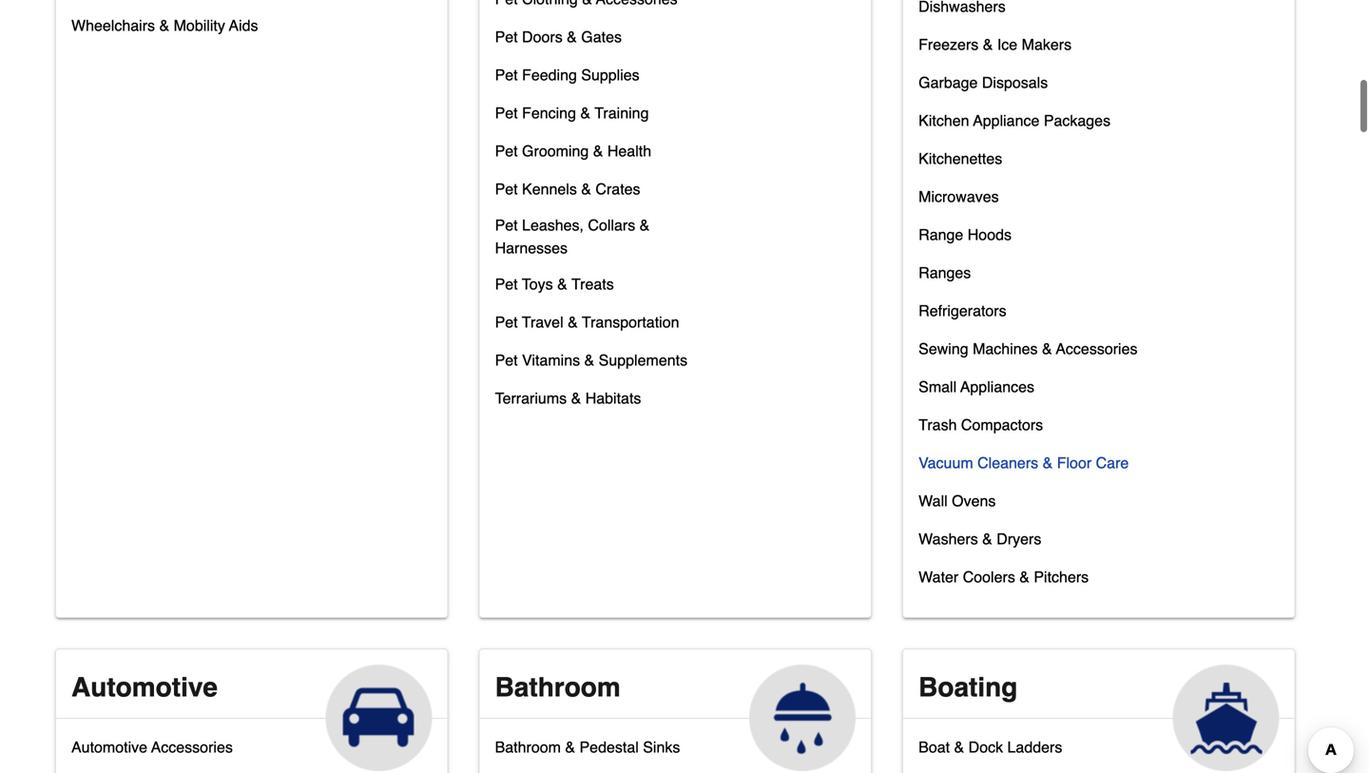 Task type: describe. For each thing, give the bounding box(es) containing it.
treats
[[572, 275, 614, 293]]

supplies
[[581, 66, 640, 84]]

trash
[[919, 416, 957, 434]]

pet travel & transportation link
[[495, 309, 679, 347]]

terrariums
[[495, 389, 567, 407]]

pet for pet toys & treats
[[495, 275, 518, 293]]

automotive accessories link
[[71, 734, 233, 772]]

travel
[[522, 313, 564, 331]]

refrigerators
[[919, 302, 1007, 319]]

pet fencing & training
[[495, 104, 649, 122]]

collars
[[588, 216, 635, 234]]

ice
[[997, 36, 1018, 53]]

supplements
[[599, 351, 688, 369]]

wall ovens
[[919, 492, 996, 510]]

small
[[919, 378, 957, 396]]

dock
[[969, 738, 1003, 756]]

coolers
[[963, 568, 1015, 586]]

automotive image
[[326, 665, 432, 771]]

pet vitamins & supplements
[[495, 351, 688, 369]]

microwaves
[[919, 188, 999, 205]]

water coolers & pitchers link
[[919, 564, 1089, 602]]

& right "toys"
[[557, 275, 568, 293]]

grooming
[[522, 142, 589, 160]]

wheelchairs & mobility aids link
[[71, 12, 258, 50]]

aids
[[229, 17, 258, 34]]

freezers & ice makers link
[[919, 31, 1072, 69]]

automotive for automotive
[[71, 672, 218, 703]]

appliance
[[973, 112, 1040, 129]]

microwaves link
[[919, 183, 999, 222]]

& left mobility
[[159, 17, 169, 34]]

gates
[[581, 28, 622, 46]]

washers & dryers
[[919, 530, 1042, 548]]

pet kennels & crates
[[495, 180, 641, 198]]

& right travel
[[568, 313, 578, 331]]

kitchen
[[919, 112, 970, 129]]

compactors
[[961, 416, 1043, 434]]

& right doors at left top
[[567, 28, 577, 46]]

pitchers
[[1034, 568, 1089, 586]]

hoods
[[968, 226, 1012, 243]]

ladders
[[1008, 738, 1063, 756]]

terrariums & habitats link
[[495, 385, 641, 423]]

pet leashes, collars & harnesses link
[[495, 214, 715, 271]]

boating link
[[904, 649, 1295, 771]]

& left floor
[[1043, 454, 1053, 472]]

wheelchairs
[[71, 17, 155, 34]]

& inside 'link'
[[581, 180, 591, 198]]

pet for pet travel & transportation
[[495, 313, 518, 331]]

mobility
[[174, 17, 225, 34]]

ranges link
[[919, 260, 971, 298]]

wheelchairs & mobility aids
[[71, 17, 258, 34]]

sewing machines & accessories link
[[919, 336, 1138, 374]]

kennels
[[522, 180, 577, 198]]

automotive for automotive accessories
[[71, 738, 147, 756]]

freezers & ice makers
[[919, 36, 1072, 53]]

sinks
[[643, 738, 680, 756]]

kitchenettes link
[[919, 145, 1003, 183]]

& down pet travel & transportation link
[[584, 351, 595, 369]]

doors
[[522, 28, 563, 46]]

& left health
[[593, 142, 603, 160]]

habitats
[[586, 389, 641, 407]]

crates
[[596, 180, 641, 198]]

packages
[[1044, 112, 1111, 129]]

garbage disposals link
[[919, 69, 1048, 107]]

pet doors & gates
[[495, 28, 622, 46]]

boating
[[919, 672, 1018, 703]]

pet feeding supplies link
[[495, 62, 640, 100]]

water coolers & pitchers
[[919, 568, 1089, 586]]

harnesses
[[495, 239, 568, 257]]

pet feeding supplies
[[495, 66, 640, 84]]

pet grooming & health link
[[495, 138, 652, 176]]

refrigerators link
[[919, 298, 1007, 336]]

kitchenettes
[[919, 150, 1003, 167]]

boat
[[919, 738, 950, 756]]

range
[[919, 226, 964, 243]]

boat & dock ladders link
[[919, 734, 1063, 772]]

pet doors & gates link
[[495, 24, 622, 62]]

& down pet vitamins & supplements link
[[571, 389, 581, 407]]

small appliances link
[[919, 374, 1035, 412]]



Task type: locate. For each thing, give the bounding box(es) containing it.
bathroom link
[[480, 649, 871, 771]]

bathroom left pedestal at the left of page
[[495, 738, 561, 756]]

pet for pet leashes, collars & harnesses
[[495, 216, 518, 234]]

health
[[608, 142, 652, 160]]

9 pet from the top
[[495, 351, 518, 369]]

pet inside pet leashes, collars & harnesses
[[495, 216, 518, 234]]

1 vertical spatial accessories
[[151, 738, 233, 756]]

1 automotive from the top
[[71, 672, 218, 703]]

pet for pet grooming & health
[[495, 142, 518, 160]]

pet for pet doors & gates
[[495, 28, 518, 46]]

pet left 'fencing'
[[495, 104, 518, 122]]

6 pet from the top
[[495, 216, 518, 234]]

washers
[[919, 530, 978, 548]]

pet inside pet fencing & training "link"
[[495, 104, 518, 122]]

bathroom & pedestal sinks link
[[495, 734, 680, 772]]

pet grooming & health
[[495, 142, 652, 160]]

vacuum cleaners & floor care link
[[919, 450, 1129, 488]]

2 bathroom from the top
[[495, 738, 561, 756]]

pet inside pet kennels & crates 'link'
[[495, 180, 518, 198]]

pet
[[495, 28, 518, 46], [495, 66, 518, 84], [495, 104, 518, 122], [495, 142, 518, 160], [495, 180, 518, 198], [495, 216, 518, 234], [495, 275, 518, 293], [495, 313, 518, 331], [495, 351, 518, 369]]

& right boat
[[954, 738, 964, 756]]

transportation
[[582, 313, 679, 331]]

pet inside pet vitamins & supplements link
[[495, 351, 518, 369]]

pedestal
[[580, 738, 639, 756]]

&
[[159, 17, 169, 34], [567, 28, 577, 46], [983, 36, 993, 53], [580, 104, 591, 122], [593, 142, 603, 160], [581, 180, 591, 198], [640, 216, 650, 234], [557, 275, 568, 293], [568, 313, 578, 331], [1042, 340, 1052, 357], [584, 351, 595, 369], [571, 389, 581, 407], [1043, 454, 1053, 472], [982, 530, 993, 548], [1020, 568, 1030, 586], [565, 738, 575, 756], [954, 738, 964, 756]]

pet inside pet travel & transportation link
[[495, 313, 518, 331]]

fencing
[[522, 104, 576, 122]]

ranges
[[919, 264, 971, 281]]

2 pet from the top
[[495, 66, 518, 84]]

pet toys & treats
[[495, 275, 614, 293]]

0 vertical spatial automotive
[[71, 672, 218, 703]]

cleaners
[[978, 454, 1039, 472]]

7 pet from the top
[[495, 275, 518, 293]]

pet leashes, collars & harnesses
[[495, 216, 650, 257]]

training
[[595, 104, 649, 122]]

water
[[919, 568, 959, 586]]

& left ice at the top of page
[[983, 36, 993, 53]]

pet for pet kennels & crates
[[495, 180, 518, 198]]

bathroom for bathroom
[[495, 672, 621, 703]]

& right machines
[[1042, 340, 1052, 357]]

pet inside pet toys & treats link
[[495, 275, 518, 293]]

wall ovens link
[[919, 488, 996, 526]]

& left dryers
[[982, 530, 993, 548]]

1 horizontal spatial accessories
[[1056, 340, 1138, 357]]

pet left travel
[[495, 313, 518, 331]]

range hoods
[[919, 226, 1012, 243]]

garbage disposals
[[919, 74, 1048, 91]]

pet kennels & crates link
[[495, 176, 641, 214]]

pet vitamins & supplements link
[[495, 347, 688, 385]]

washers & dryers link
[[919, 526, 1042, 564]]

vacuum
[[919, 454, 973, 472]]

wall
[[919, 492, 948, 510]]

3 pet from the top
[[495, 104, 518, 122]]

pet left the feeding
[[495, 66, 518, 84]]

bathroom for bathroom & pedestal sinks
[[495, 738, 561, 756]]

terrariums & habitats
[[495, 389, 641, 407]]

appliances
[[961, 378, 1035, 396]]

kitchen appliance packages link
[[919, 107, 1111, 145]]

automotive
[[71, 672, 218, 703], [71, 738, 147, 756]]

small appliances
[[919, 378, 1035, 396]]

pet inside pet grooming & health link
[[495, 142, 518, 160]]

pet left "kennels" on the top left of page
[[495, 180, 518, 198]]

pet travel & transportation
[[495, 313, 679, 331]]

pet toys & treats link
[[495, 271, 614, 309]]

trash compactors link
[[919, 412, 1043, 450]]

toys
[[522, 275, 553, 293]]

feeding
[[522, 66, 577, 84]]

leashes,
[[522, 216, 584, 234]]

pet inside pet feeding supplies link
[[495, 66, 518, 84]]

bathroom & pedestal sinks
[[495, 738, 680, 756]]

0 vertical spatial bathroom
[[495, 672, 621, 703]]

pet up 'harnesses'
[[495, 216, 518, 234]]

garbage
[[919, 74, 978, 91]]

& left pedestal at the left of page
[[565, 738, 575, 756]]

pet left vitamins
[[495, 351, 518, 369]]

boating image
[[1173, 665, 1280, 771]]

& inside pet leashes, collars & harnesses
[[640, 216, 650, 234]]

pet left doors at left top
[[495, 28, 518, 46]]

vitamins
[[522, 351, 580, 369]]

range hoods link
[[919, 222, 1012, 260]]

2 automotive from the top
[[71, 738, 147, 756]]

bathroom up bathroom & pedestal sinks
[[495, 672, 621, 703]]

0 vertical spatial accessories
[[1056, 340, 1138, 357]]

machines
[[973, 340, 1038, 357]]

floor
[[1057, 454, 1092, 472]]

pet left grooming on the top left
[[495, 142, 518, 160]]

dryers
[[997, 530, 1042, 548]]

1 pet from the top
[[495, 28, 518, 46]]

4 pet from the top
[[495, 142, 518, 160]]

sewing machines & accessories
[[919, 340, 1138, 357]]

pet inside pet doors & gates link
[[495, 28, 518, 46]]

automotive accessories
[[71, 738, 233, 756]]

trash compactors
[[919, 416, 1043, 434]]

1 vertical spatial bathroom
[[495, 738, 561, 756]]

pet for pet feeding supplies
[[495, 66, 518, 84]]

pet left "toys"
[[495, 275, 518, 293]]

& left training
[[580, 104, 591, 122]]

& left crates
[[581, 180, 591, 198]]

0 horizontal spatial accessories
[[151, 738, 233, 756]]

& right "coolers"
[[1020, 568, 1030, 586]]

& right collars
[[640, 216, 650, 234]]

pet for pet fencing & training
[[495, 104, 518, 122]]

automotive link
[[56, 649, 448, 771]]

1 vertical spatial automotive
[[71, 738, 147, 756]]

5 pet from the top
[[495, 180, 518, 198]]

1 bathroom from the top
[[495, 672, 621, 703]]

kitchen appliance packages
[[919, 112, 1111, 129]]

8 pet from the top
[[495, 313, 518, 331]]

sewing
[[919, 340, 969, 357]]

vacuum cleaners & floor care
[[919, 454, 1129, 472]]

accessories
[[1056, 340, 1138, 357], [151, 738, 233, 756]]

boat & dock ladders
[[919, 738, 1063, 756]]

care
[[1096, 454, 1129, 472]]

bathroom image
[[750, 665, 856, 771]]

& inside "link"
[[580, 104, 591, 122]]

pet for pet vitamins & supplements
[[495, 351, 518, 369]]

pet fencing & training link
[[495, 100, 649, 138]]

freezers
[[919, 36, 979, 53]]

ovens
[[952, 492, 996, 510]]



Task type: vqa. For each thing, say whether or not it's contained in the screenshot.


